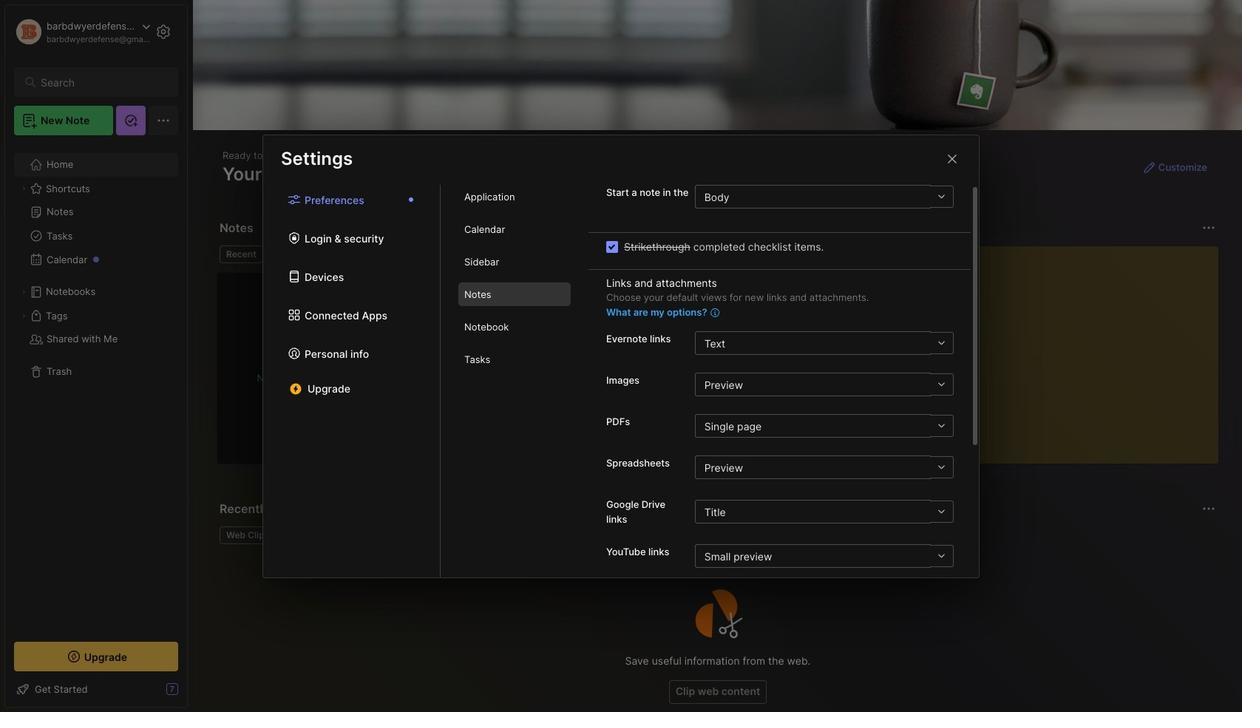 Task type: vqa. For each thing, say whether or not it's contained in the screenshot.
the leftmost Me
no



Task type: describe. For each thing, give the bounding box(es) containing it.
Choose default view option for Spreadsheets field
[[695, 456, 954, 479]]

Choose default view option for PDFs field
[[695, 414, 954, 438]]

expand tags image
[[19, 311, 28, 320]]

close image
[[944, 150, 961, 168]]

settings image
[[155, 23, 172, 41]]

none search field inside main element
[[41, 73, 165, 91]]

Choose default view option for Images field
[[695, 373, 954, 396]]

Start writing… text field
[[910, 246, 1218, 452]]



Task type: locate. For each thing, give the bounding box(es) containing it.
Choose default view option for YouTube links field
[[695, 544, 954, 568]]

tree inside main element
[[5, 144, 187, 629]]

expand notebooks image
[[19, 288, 28, 297]]

Choose default view option for Google Drive links field
[[695, 500, 954, 524]]

Start a new note in the body or title. field
[[695, 185, 954, 209]]

Choose default view option for Evernote links field
[[695, 331, 954, 355]]

Select30 checkbox
[[606, 241, 618, 253]]

tab list
[[263, 185, 441, 577], [441, 185, 589, 577], [220, 246, 873, 263]]

tab
[[459, 185, 571, 209], [459, 217, 571, 241], [220, 246, 263, 263], [269, 246, 329, 263], [459, 250, 571, 274], [459, 283, 571, 306], [459, 315, 571, 339], [459, 348, 571, 371], [220, 527, 276, 544]]

tree
[[5, 144, 187, 629]]

Search text field
[[41, 75, 165, 89]]

None search field
[[41, 73, 165, 91]]

main element
[[0, 0, 192, 712]]



